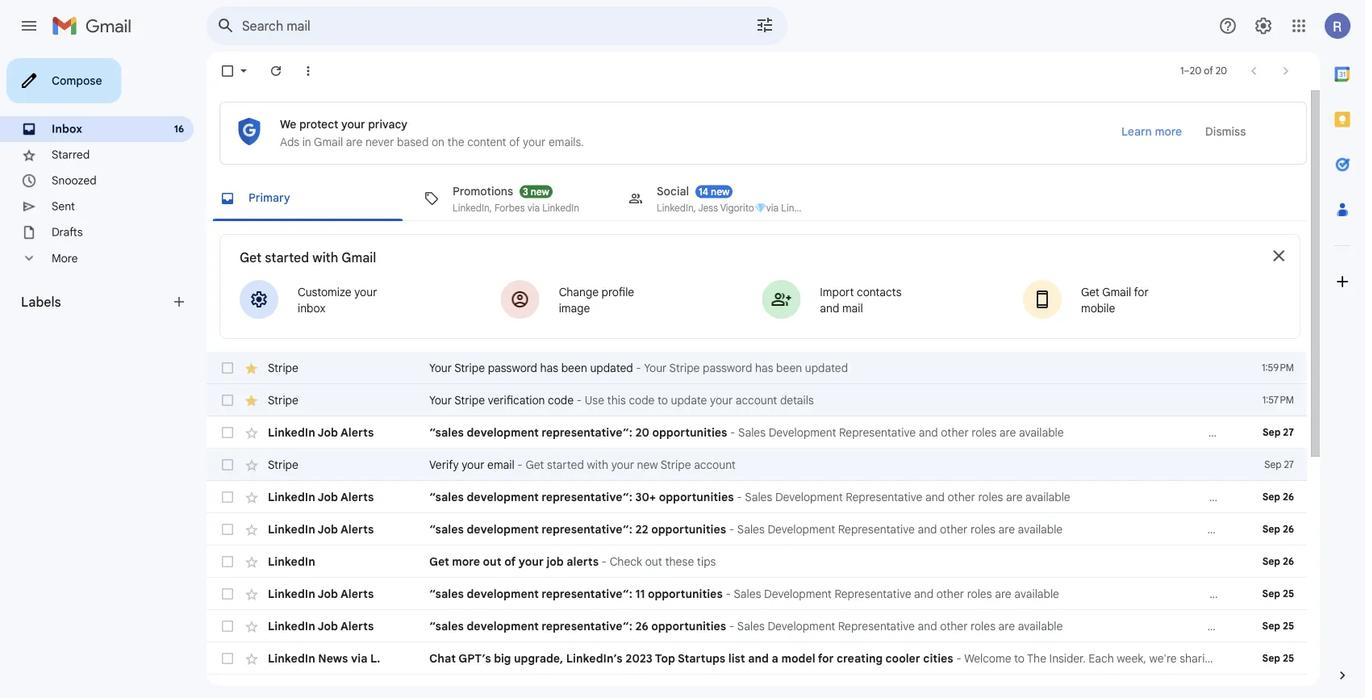 Task type: vqa. For each thing, say whether or not it's contained in the screenshot.
News VIA
yes



Task type: locate. For each thing, give the bounding box(es) containing it.
1 "sales from the top
[[429, 425, 464, 439]]

of right content
[[509, 135, 520, 149]]

"sales for "sales development representative": 30+ opportunities - sales development representative and other roles are available ͏ ͏ ͏ ͏ ͏ ͏ ͏ ͏ ͏ ͏ ͏ ͏ ͏ ͏ ͏ ͏ ͏ ͏ ͏ ͏ ͏ ͏ ͏ ͏ ͏ ͏ ͏ ͏ ͏ ͏ ͏ ͏ ͏ ͏ ͏ ͏ ͏ ͏ ͏ ͏ ͏ ͏ ͏ ͏ ͏ ͏ ͏ ͏ ͏ ͏ ͏ ͏ ͏ ͏ ͏ ͏ ͏ ͏ ͏ ͏ ͏ ͏ ͏ ͏ ͏ ͏ ͏ ͏ ͏ sep 26
[[429, 490, 464, 504]]

customize
[[298, 285, 352, 299]]

1 horizontal spatial for
[[1134, 285, 1149, 299]]

sales
[[738, 425, 766, 439], [745, 490, 773, 504], [737, 522, 765, 536], [734, 587, 761, 601], [737, 619, 765, 633], [731, 684, 759, 698]]

available for "sales development representative": 4 opportunities - sales development representative and other roles are available ͏ ͏ ͏ ͏ ͏ ͏ ͏ ͏ ͏ ͏ ͏ ͏ ͏ ͏ ͏ ͏ ͏ ͏ ͏ ͏ ͏ ͏ ͏ ͏ ͏ ͏ ͏ ͏ ͏ ͏ ͏ ͏ ͏ ͏ ͏ ͏ ͏ ͏ ͏ ͏ ͏ ͏ ͏ ͏ ͏ ͏ ͏ ͏ ͏ ͏ ͏ ͏ ͏ ͏ ͏ ͏ ͏ ͏ ͏ ͏ ͏ ͏ ͏ ͏ ͏ ͏ ͏ ͏ ͏
[[1012, 684, 1057, 698]]

1 horizontal spatial started
[[547, 458, 584, 472]]

sales for 30+
[[745, 490, 773, 504]]

started
[[265, 249, 309, 265], [547, 458, 584, 472]]

your for your stripe password has been updated
[[429, 361, 452, 375]]

advanced search options image
[[749, 9, 781, 41]]

chat gpt's big upgrade, linkedin's 2023 top startups list and a model for creating cooler cities -
[[429, 651, 965, 665]]

3 job from the top
[[318, 522, 338, 536]]

in
[[302, 135, 311, 149]]

0 horizontal spatial with
[[313, 249, 339, 265]]

primary
[[249, 191, 290, 205]]

roles for "sales development representative": 30+ opportunities - sales development representative and other roles are available ͏ ͏ ͏ ͏ ͏ ͏ ͏ ͏ ͏ ͏ ͏ ͏ ͏ ͏ ͏ ͏ ͏ ͏ ͏ ͏ ͏ ͏ ͏ ͏ ͏ ͏ ͏ ͏ ͏ ͏ ͏ ͏ ͏ ͏ ͏ ͏ ͏ ͏ ͏ ͏ ͏ ͏ ͏ ͏ ͏ ͏ ͏ ͏ ͏ ͏ ͏ ͏ ͏ ͏ ͏ ͏ ͏ ͏ ͏ ͏ ͏ ͏ ͏ ͏ ͏ ͏ ͏ ͏ ͏ sep 26
[[978, 490, 1003, 504]]

gmail up the "mobile"
[[1102, 285, 1132, 299]]

sales for 4
[[731, 684, 759, 698]]

-
[[636, 361, 641, 375], [577, 393, 582, 407], [730, 425, 736, 439], [518, 458, 523, 472], [737, 490, 742, 504], [729, 522, 734, 536], [602, 554, 607, 569], [726, 587, 731, 601], [729, 619, 735, 633], [956, 651, 962, 665], [723, 684, 729, 698]]

0 vertical spatial for
[[1134, 285, 1149, 299]]

sales down the your stripe verification code - use this code to update your account details ‌ ‌ ‌ ‌ ‌ ‌ ‌ ‌ ‌ ‌ ‌ ‌ ‌ ‌ ‌ ‌ ‌ ‌ ‌ ‌ ‌ ‌ ‌ ‌ ‌ ‌ ‌ ‌ ‌ ‌ ‌ ‌ ‌ ‌ ‌ ‌ ‌ ‌ ‌ ‌ ‌ ‌ ‌ ‌ ‌ ‌ ‌ ‌ ‌ ‌ ‌ ‌ ‌ ‌ ‌ ‌ ‌ ‌ ‌ ‌ ‌ ‌ ‌ ‌ ‌ ‌ ‌ ‌ ‌ ‌ ‌ ‌ ‌ ‌ ‌ ‌ ‌ ‌
[[738, 425, 766, 439]]

2 vertical spatial 25
[[1283, 652, 1294, 665]]

more
[[52, 251, 78, 265]]

your right customize
[[354, 285, 377, 299]]

1 vertical spatial 27
[[1284, 459, 1294, 471]]

started right email
[[547, 458, 584, 472]]

"sales for "sales development representative": 26 opportunities - sales development representative and other roles are available ͏ ͏ ͏ ͏ ͏ ͏ ͏ ͏ ͏ ͏ ͏ ͏ ͏ ͏ ͏ ͏ ͏ ͏ ͏ ͏ ͏ ͏ ͏ ͏ ͏ ͏ ͏ ͏ ͏ ͏ ͏ ͏ ͏ ͏ ͏ ͏ ͏ ͏ ͏ ͏ ͏ ͏ ͏ ͏ ͏ ͏ ͏ ͏ ͏ ͏ ͏ ͏ ͏ ͏ ͏ ͏ ͏ ͏ ͏ ͏ ͏ ͏ ͏ ͏ ͏ ͏ ͏ ͏ ͏ sep 25
[[429, 619, 464, 633]]

more for learn
[[1155, 124, 1182, 139]]

opportunities down chat gpt's big upgrade, linkedin's 2023 top startups list and a model for creating cooler cities -
[[645, 684, 720, 698]]

None checkbox
[[220, 392, 236, 408], [220, 489, 236, 505], [220, 521, 236, 537], [220, 586, 236, 602], [220, 618, 236, 634], [220, 650, 236, 667], [220, 683, 236, 698], [220, 392, 236, 408], [220, 489, 236, 505], [220, 521, 236, 537], [220, 586, 236, 602], [220, 618, 236, 634], [220, 650, 236, 667], [220, 683, 236, 698]]

0 horizontal spatial more
[[452, 554, 480, 569]]

get started with gmail
[[240, 249, 376, 265]]

your stripe verification code - use this code to update your account details ‌ ‌ ‌ ‌ ‌ ‌ ‌ ‌ ‌ ‌ ‌ ‌ ‌ ‌ ‌ ‌ ‌ ‌ ‌ ‌ ‌ ‌ ‌ ‌ ‌ ‌ ‌ ‌ ‌ ‌ ‌ ‌ ‌ ‌ ‌ ‌ ‌ ‌ ‌ ‌ ‌ ‌ ‌ ‌ ‌ ‌ ‌ ‌ ‌ ‌ ‌ ‌ ‌ ‌ ‌ ‌ ‌ ‌ ‌ ‌ ‌ ‌ ‌ ‌ ‌ ‌ ‌ ‌ ‌ ‌ ‌ ‌ ‌ ‌ ‌ ‌ ‌ ‌
[[429, 393, 1040, 407]]

your left the job
[[519, 554, 544, 569]]

14 new
[[699, 186, 730, 198]]

opportunities for 26
[[651, 619, 726, 633]]

via for forbes
[[528, 202, 540, 214]]

3 alerts from the top
[[341, 522, 374, 536]]

your
[[429, 361, 452, 375], [644, 361, 667, 375], [429, 393, 452, 407]]

0 vertical spatial account
[[736, 393, 777, 407]]

for inside row
[[818, 651, 834, 665]]

‌
[[851, 361, 851, 375], [854, 361, 854, 375], [857, 361, 857, 375], [860, 361, 860, 375], [863, 361, 863, 375], [866, 361, 866, 375], [868, 361, 868, 375], [871, 361, 871, 375], [874, 361, 874, 375], [877, 361, 877, 375], [880, 361, 880, 375], [883, 361, 883, 375], [886, 361, 886, 375], [889, 361, 889, 375], [892, 361, 892, 375], [895, 361, 895, 375], [897, 361, 897, 375], [900, 361, 900, 375], [903, 361, 903, 375], [906, 361, 906, 375], [909, 361, 909, 375], [912, 361, 912, 375], [915, 361, 915, 375], [918, 361, 918, 375], [921, 361, 921, 375], [923, 361, 923, 375], [926, 361, 926, 375], [929, 361, 929, 375], [932, 361, 932, 375], [935, 361, 935, 375], [938, 361, 938, 375], [941, 361, 941, 375], [944, 361, 944, 375], [947, 361, 947, 375], [949, 361, 949, 375], [952, 361, 952, 375], [955, 361, 955, 375], [958, 361, 958, 375], [961, 361, 961, 375], [964, 361, 964, 375], [967, 361, 967, 375], [970, 361, 970, 375], [973, 361, 973, 375], [975, 361, 975, 375], [978, 361, 978, 375], [981, 361, 981, 375], [984, 361, 984, 375], [987, 361, 987, 375], [990, 361, 990, 375], [993, 361, 993, 375], [996, 361, 996, 375], [999, 361, 999, 375], [1002, 361, 1002, 375], [1004, 361, 1004, 375], [1007, 361, 1007, 375], [1010, 361, 1010, 375], [1013, 361, 1013, 375], [1016, 361, 1016, 375], [1019, 361, 1019, 375], [1022, 361, 1022, 375], [1025, 361, 1025, 375], [1028, 361, 1028, 375], [1030, 361, 1030, 375], [1033, 361, 1033, 375], [1036, 361, 1036, 375], [1039, 361, 1039, 375], [1042, 361, 1042, 375], [1045, 361, 1045, 375], [1048, 361, 1048, 375], [1051, 361, 1051, 375], [1054, 361, 1054, 375], [1056, 361, 1056, 375], [1059, 361, 1059, 375], [1062, 361, 1062, 375], [1065, 361, 1065, 375], [1068, 361, 1068, 375], [1071, 361, 1071, 375], [1074, 361, 1074, 375], [1077, 361, 1077, 375], [1080, 361, 1080, 375], [1082, 361, 1083, 375], [1085, 361, 1085, 375], [817, 393, 817, 407], [820, 393, 820, 407], [823, 393, 823, 407], [826, 393, 826, 407], [829, 393, 829, 407], [831, 393, 831, 407], [834, 393, 834, 407], [837, 393, 837, 407], [840, 393, 840, 407], [843, 393, 843, 407], [846, 393, 846, 407], [849, 393, 849, 407], [852, 393, 852, 407], [855, 393, 855, 407], [857, 393, 857, 407], [860, 393, 860, 407], [863, 393, 863, 407], [866, 393, 866, 407], [869, 393, 869, 407], [872, 393, 872, 407], [875, 393, 875, 407], [878, 393, 878, 407], [881, 393, 881, 407], [883, 393, 883, 407], [886, 393, 886, 407], [889, 393, 889, 407], [892, 393, 892, 407], [895, 393, 895, 407], [898, 393, 898, 407], [901, 393, 901, 407], [904, 393, 904, 407], [907, 393, 907, 407], [910, 393, 910, 407], [912, 393, 912, 407], [915, 393, 915, 407], [918, 393, 918, 407], [921, 393, 921, 407], [924, 393, 924, 407], [927, 393, 927, 407], [930, 393, 930, 407], [933, 393, 933, 407], [936, 393, 936, 407], [938, 393, 938, 407], [941, 393, 941, 407], [944, 393, 944, 407], [947, 393, 947, 407], [950, 393, 950, 407], [953, 393, 953, 407], [956, 393, 956, 407], [959, 393, 959, 407], [962, 393, 962, 407], [964, 393, 964, 407], [967, 393, 967, 407], [970, 393, 970, 407], [973, 393, 973, 407], [976, 393, 976, 407], [979, 393, 979, 407], [982, 393, 982, 407], [985, 393, 985, 407], [988, 393, 988, 407], [991, 393, 991, 407], [993, 393, 993, 407], [996, 393, 996, 407], [999, 393, 999, 407], [1002, 393, 1002, 407], [1005, 393, 1005, 407], [1008, 393, 1008, 407], [1011, 393, 1011, 407], [1014, 393, 1014, 407], [1017, 393, 1017, 407], [1019, 393, 1019, 407], [1022, 393, 1022, 407], [1025, 393, 1025, 407], [1028, 393, 1028, 407], [1031, 393, 1031, 407], [1034, 393, 1034, 407], [1037, 393, 1037, 407], [1040, 393, 1040, 407], [739, 458, 739, 472], [742, 458, 742, 472], [744, 458, 744, 472], [747, 458, 747, 472], [750, 458, 750, 472], [753, 458, 753, 472], [756, 458, 756, 472], [759, 458, 759, 472], [762, 458, 762, 472], [765, 458, 765, 472], [768, 458, 768, 472], [770, 458, 770, 472], [773, 458, 773, 472], [776, 458, 776, 472], [779, 458, 779, 472], [782, 458, 782, 472], [785, 458, 785, 472], [788, 458, 788, 472], [791, 458, 791, 472], [794, 458, 794, 472], [797, 458, 797, 472], [799, 458, 799, 472], [802, 458, 802, 472], [805, 458, 805, 472], [808, 458, 808, 472], [811, 458, 811, 472], [814, 458, 814, 472], [817, 458, 817, 472], [820, 458, 820, 472], [823, 458, 823, 472], [825, 458, 825, 472], [828, 458, 828, 472], [831, 458, 831, 472], [834, 458, 834, 472], [837, 458, 837, 472], [840, 458, 840, 472], [843, 458, 843, 472], [846, 458, 846, 472], [849, 458, 849, 472], [851, 458, 851, 472], [854, 458, 854, 472], [857, 458, 857, 472], [860, 458, 860, 472], [863, 458, 863, 472], [866, 458, 866, 472], [869, 458, 869, 472], [872, 458, 872, 472], [875, 458, 875, 472], [877, 458, 877, 472], [880, 458, 880, 472], [883, 458, 883, 472], [886, 458, 886, 472], [889, 458, 889, 472], [892, 458, 892, 472], [895, 458, 895, 472], [898, 458, 898, 472], [901, 458, 901, 472], [904, 458, 904, 472], [906, 458, 906, 472], [909, 458, 909, 472], [912, 458, 912, 472], [915, 458, 915, 472], [918, 458, 918, 472], [921, 458, 921, 472], [924, 458, 924, 472], [927, 458, 927, 472], [930, 458, 930, 472], [932, 458, 932, 472], [935, 458, 935, 472], [938, 458, 938, 472], [941, 458, 941, 472], [944, 458, 944, 472], [947, 458, 947, 472], [950, 458, 950, 472], [953, 458, 953, 472], [956, 458, 956, 472], [958, 458, 958, 472], [961, 458, 961, 472], [964, 458, 964, 472], [967, 458, 967, 472], [719, 554, 719, 569], [722, 554, 722, 569], [725, 554, 725, 569], [728, 554, 728, 569], [731, 554, 731, 569], [733, 554, 733, 569], [736, 554, 736, 569], [739, 554, 739, 569], [742, 554, 742, 569], [745, 554, 745, 569], [748, 554, 748, 569], [751, 554, 751, 569], [754, 554, 754, 569], [757, 554, 757, 569], [759, 554, 759, 569], [762, 554, 762, 569], [765, 554, 765, 569], [768, 554, 768, 569], [771, 554, 771, 569], [774, 554, 774, 569], [777, 554, 777, 569], [780, 554, 780, 569], [783, 554, 783, 569], [785, 554, 785, 569], [788, 554, 788, 569], [791, 554, 791, 569], [794, 554, 794, 569], [797, 554, 797, 569], [800, 554, 800, 569], [803, 554, 803, 569], [806, 554, 806, 569], [809, 554, 809, 569], [812, 554, 812, 569], [814, 554, 814, 569], [817, 554, 817, 569], [820, 554, 820, 569], [823, 554, 823, 569], [826, 554, 826, 569], [829, 554, 829, 569], [832, 554, 832, 569], [835, 554, 835, 569], [838, 554, 838, 569], [840, 554, 840, 569], [843, 554, 843, 569], [846, 554, 846, 569], [849, 554, 849, 569], [852, 554, 852, 569], [855, 554, 855, 569], [858, 554, 858, 569], [861, 554, 861, 569], [864, 554, 864, 569], [866, 554, 866, 569], [869, 554, 869, 569], [872, 554, 872, 569], [875, 554, 875, 569], [878, 554, 878, 569], [881, 554, 881, 569], [884, 554, 884, 569], [887, 554, 887, 569], [890, 554, 890, 569], [892, 554, 892, 569], [895, 554, 895, 569], [898, 554, 898, 569], [901, 554, 901, 569], [904, 554, 904, 569], [907, 554, 907, 569], [910, 554, 910, 569], [913, 554, 913, 569], [916, 554, 916, 569], [919, 554, 919, 569], [921, 554, 921, 569], [924, 554, 924, 569], [927, 554, 927, 569], [930, 554, 930, 569], [933, 554, 933, 569], [936, 554, 936, 569], [939, 554, 939, 569], [942, 554, 942, 569], [945, 554, 945, 569], [947, 554, 947, 569], [950, 554, 950, 569], [953, 554, 953, 569], [956, 554, 956, 569], [959, 554, 959, 569], [962, 554, 962, 569], [965, 554, 965, 569], [968, 554, 968, 569], [971, 554, 971, 569], [973, 554, 973, 569], [976, 554, 976, 569]]

4 "sales from the top
[[429, 587, 464, 601]]

has up the your stripe verification code - use this code to update your account details ‌ ‌ ‌ ‌ ‌ ‌ ‌ ‌ ‌ ‌ ‌ ‌ ‌ ‌ ‌ ‌ ‌ ‌ ‌ ‌ ‌ ‌ ‌ ‌ ‌ ‌ ‌ ‌ ‌ ‌ ‌ ‌ ‌ ‌ ‌ ‌ ‌ ‌ ‌ ‌ ‌ ‌ ‌ ‌ ‌ ‌ ‌ ‌ ‌ ‌ ‌ ‌ ‌ ‌ ‌ ‌ ‌ ‌ ‌ ‌ ‌ ‌ ‌ ‌ ‌ ‌ ‌ ‌ ‌ ‌ ‌ ‌ ‌ ‌ ‌ ‌ ‌ ‌
[[755, 361, 773, 375]]

1 horizontal spatial new
[[637, 458, 658, 472]]

sent link
[[52, 199, 75, 213]]

1 horizontal spatial 20
[[1190, 65, 1202, 77]]

change profile image
[[559, 285, 634, 315]]

verify
[[429, 458, 459, 472]]

model
[[782, 651, 816, 665]]

stripe
[[268, 361, 298, 375], [454, 361, 485, 375], [669, 361, 700, 375], [268, 393, 298, 407], [454, 393, 485, 407], [268, 458, 298, 472], [661, 458, 691, 472]]

0 vertical spatial gmail
[[314, 135, 343, 149]]

2 representative": from the top
[[542, 490, 633, 504]]

more
[[1155, 124, 1182, 139], [452, 554, 480, 569]]

1 horizontal spatial password
[[703, 361, 752, 375]]

use
[[585, 393, 604, 407]]

6 "sales from the top
[[429, 684, 464, 698]]

1 horizontal spatial has
[[755, 361, 773, 375]]

updated up this
[[590, 361, 633, 375]]

and
[[820, 301, 840, 315], [919, 425, 938, 439], [926, 490, 945, 504], [918, 522, 937, 536], [914, 587, 934, 601], [918, 619, 937, 633], [748, 651, 769, 665], [912, 684, 931, 698]]

"sales development representative": 4 opportunities - sales development representative and other roles are available ͏ ͏ ͏ ͏ ͏ ͏ ͏ ͏ ͏ ͏ ͏ ͏ ͏ ͏ ͏ ͏ ͏ ͏ ͏ ͏ ͏ ͏ ͏ ͏ ͏ ͏ ͏ ͏ ͏ ͏ ͏ ͏ ͏ ͏ ͏ ͏ ͏ ͏ ͏ ͏ ͏ ͏ ͏ ͏ ͏ ͏ ͏ ͏ ͏ ͏ ͏ ͏ ͏ ͏ ͏ ͏ ͏ ͏ ͏ ͏ ͏ ͏ ͏ ͏ ͏ ͏ ͏ ͏ ͏
[[429, 684, 1257, 698]]

development for "sales development representative": 30+ opportunities - sales development representative and other roles are available ͏ ͏ ͏ ͏ ͏ ͏ ͏ ͏ ͏ ͏ ͏ ͏ ͏ ͏ ͏ ͏ ͏ ͏ ͏ ͏ ͏ ͏ ͏ ͏ ͏ ͏ ͏ ͏ ͏ ͏ ͏ ͏ ͏ ͏ ͏ ͏ ͏ ͏ ͏ ͏ ͏ ͏ ͏ ͏ ͏ ͏ ͏ ͏ ͏ ͏ ͏ ͏ ͏ ͏ ͏ ͏ ͏ ͏ ͏ ͏ ͏ ͏ ͏ ͏ ͏ ͏ ͏ ͏ ͏ sep 26
[[467, 490, 539, 504]]

1 horizontal spatial tab list
[[1320, 52, 1365, 640]]

2 25 from the top
[[1283, 620, 1294, 632]]

are inside we protect your privacy ads in gmail are never based on the content of your emails.
[[346, 135, 363, 149]]

sales for 26
[[737, 619, 765, 633]]

5 development from the top
[[467, 619, 539, 633]]

account
[[736, 393, 777, 407], [694, 458, 736, 472]]

representative down "sales development representative": 11 opportunities - sales development representative and other roles are available ͏ ͏ ͏ ͏ ͏ ͏ ͏ ͏ ͏ ͏ ͏ ͏ ͏ ͏ ͏ ͏ ͏ ͏ ͏ ͏ ͏ ͏ ͏ ͏ ͏ ͏ ͏ ͏ ͏ ͏ ͏ ͏ ͏ ͏ ͏ ͏ ͏ ͏ ͏ ͏ ͏ ͏ ͏ ͏ ͏ ͏ ͏ ͏ ͏ ͏ ͏ ͏ ͏ ͏ ͏ ͏ ͏ ͏ ͏ ͏ ͏ ͏ ͏ ͏ ͏ ͏ ͏ ͏ ͏ sep 25
[[838, 619, 915, 633]]

5 alerts from the top
[[341, 619, 374, 633]]

6 representative": from the top
[[542, 684, 633, 698]]

your inside the customize your inbox
[[354, 285, 377, 299]]

password up 'verification'
[[488, 361, 537, 375]]

other for 11
[[937, 587, 964, 601]]

been up details
[[776, 361, 802, 375]]

16
[[174, 123, 184, 135]]

email
[[487, 458, 515, 472]]

and for 22
[[918, 522, 937, 536]]

1 representative": from the top
[[542, 425, 633, 439]]

list
[[728, 651, 745, 665]]

representative": up alerts
[[542, 522, 633, 536]]

2 linkedin job alerts from the top
[[268, 490, 374, 504]]

22
[[635, 522, 649, 536]]

promotions, 3 new messages, tab
[[411, 176, 614, 221]]

1 25 from the top
[[1283, 588, 1294, 600]]

27
[[1283, 426, 1294, 439], [1284, 459, 1294, 471]]

representative":
[[542, 425, 633, 439], [542, 490, 633, 504], [542, 522, 633, 536], [542, 587, 633, 601], [542, 619, 633, 633], [542, 684, 633, 698]]

sep 25
[[1263, 652, 1294, 665]]

0 horizontal spatial password
[[488, 361, 537, 375]]

code left use
[[548, 393, 574, 407]]

25 inside "sales development representative": 11 opportunities - sales development representative and other roles are available ͏ ͏ ͏ ͏ ͏ ͏ ͏ ͏ ͏ ͏ ͏ ͏ ͏ ͏ ͏ ͏ ͏ ͏ ͏ ͏ ͏ ͏ ͏ ͏ ͏ ͏ ͏ ͏ ͏ ͏ ͏ ͏ ͏ ͏ ͏ ͏ ͏ ͏ ͏ ͏ ͏ ͏ ͏ ͏ ͏ ͏ ͏ ͏ ͏ ͏ ͏ ͏ ͏ ͏ ͏ ͏ ͏ ͏ ͏ ͏ ͏ ͏ ͏ ͏ ͏ ͏ ͏ ͏ ͏ sep 25
[[1283, 588, 1294, 600]]

representative": for 11
[[542, 587, 633, 601]]

out left "these"
[[645, 554, 662, 569]]

row
[[207, 352, 1307, 384], [207, 384, 1307, 416], [207, 416, 1307, 449], [207, 449, 1307, 481], [207, 481, 1307, 513], [207, 513, 1307, 546], [207, 546, 1307, 578], [207, 578, 1307, 610], [207, 610, 1307, 642], [207, 642, 1307, 675], [207, 675, 1307, 698]]

0 horizontal spatial code
[[548, 393, 574, 407]]

1 been from the left
[[561, 361, 587, 375]]

0 vertical spatial 25
[[1283, 588, 1294, 600]]

opportunities down update
[[652, 425, 727, 439]]

linkedin's
[[566, 651, 623, 665]]

"sales for "sales development representative": 20 opportunities - sales development representative and other roles are available ͏ ͏ ͏ ͏ ͏ ͏ ͏ ͏ ͏ ͏ ͏ ͏ ͏ ͏ ͏ ͏ ͏ ͏ ͏ ͏ ͏ ͏ ͏ ͏ ͏ ͏ ͏ ͏ ͏ ͏ ͏ ͏ ͏ ͏ ͏ ͏ ͏ ͏ ͏ ͏ ͏ ͏ ͏ ͏ ͏ ͏ ͏ ͏ ͏ ͏ ͏ ͏ ͏ ͏ ͏ ͏ ͏ ͏ ͏ ͏ ͏ ͏ ͏ ͏ ͏ ͏ ͏ ͏ ͏
[[429, 425, 464, 439]]

other for 30+
[[948, 490, 976, 504]]

2 vertical spatial gmail
[[1102, 285, 1132, 299]]

1 horizontal spatial updated
[[805, 361, 848, 375]]

representative": down alerts
[[542, 587, 633, 601]]

development for 22
[[768, 522, 835, 536]]

1 vertical spatial via
[[351, 651, 368, 665]]

3 development from the top
[[467, 522, 539, 536]]

tab list
[[1320, 52, 1365, 640], [207, 176, 1307, 221]]

via left l.
[[351, 651, 368, 665]]

roles for "sales development representative": 4 opportunities - sales development representative and other roles are available ͏ ͏ ͏ ͏ ͏ ͏ ͏ ͏ ͏ ͏ ͏ ͏ ͏ ͏ ͏ ͏ ͏ ͏ ͏ ͏ ͏ ͏ ͏ ͏ ͏ ͏ ͏ ͏ ͏ ͏ ͏ ͏ ͏ ͏ ͏ ͏ ͏ ͏ ͏ ͏ ͏ ͏ ͏ ͏ ͏ ͏ ͏ ͏ ͏ ͏ ͏ ͏ ͏ ͏ ͏ ͏ ͏ ͏ ͏ ͏ ͏ ͏ ͏ ͏ ͏ ͏ ͏ ͏ ͏
[[965, 684, 990, 698]]

development
[[467, 425, 539, 439], [467, 490, 539, 504], [467, 522, 539, 536], [467, 587, 539, 601], [467, 619, 539, 633], [467, 684, 539, 698]]

gpt's
[[459, 651, 491, 665]]

2 horizontal spatial new
[[711, 186, 730, 198]]

3 linkedin job alerts from the top
[[268, 522, 374, 536]]

11 row from the top
[[207, 675, 1307, 698]]

1 horizontal spatial been
[[776, 361, 802, 375]]

get inside get gmail for mobile
[[1081, 285, 1100, 299]]

of inside we protect your privacy ads in gmail are never based on the content of your emails.
[[509, 135, 520, 149]]

sep inside "sales development representative": 22 opportunities - sales development representative and other roles are available ͏ ͏ ͏ ͏ ͏ ͏ ͏ ͏ ͏ ͏ ͏ ͏ ͏ ͏ ͏ ͏ ͏ ͏ ͏ ͏ ͏ ͏ ͏ ͏ ͏ ͏ ͏ ͏ ͏ ͏ ͏ ͏ ͏ ͏ ͏ ͏ ͏ ͏ ͏ ͏ ͏ ͏ ͏ ͏ ͏ ͏ ͏ ͏ ͏ ͏ ͏ ͏ ͏ ͏ ͏ ͏ ͏ ͏ ͏ ͏ ͏ ͏ ͏ ͏ ͏ ͏ ͏ ͏ ͏ sep 26
[[1263, 523, 1281, 535]]

1 horizontal spatial with
[[587, 458, 609, 472]]

1 job from the top
[[318, 425, 338, 439]]

0 horizontal spatial out
[[483, 554, 502, 569]]

on
[[432, 135, 445, 149]]

more inside button
[[1155, 124, 1182, 139]]

representative": up linkedin's
[[542, 619, 633, 633]]

None search field
[[207, 6, 788, 45]]

20
[[1190, 65, 1202, 77], [1216, 65, 1228, 77], [635, 425, 650, 439]]

7 row from the top
[[207, 546, 1307, 578]]

sep inside "sales development representative": 30+ opportunities - sales development representative and other roles are available ͏ ͏ ͏ ͏ ͏ ͏ ͏ ͏ ͏ ͏ ͏ ͏ ͏ ͏ ͏ ͏ ͏ ͏ ͏ ͏ ͏ ͏ ͏ ͏ ͏ ͏ ͏ ͏ ͏ ͏ ͏ ͏ ͏ ͏ ͏ ͏ ͏ ͏ ͏ ͏ ͏ ͏ ͏ ͏ ͏ ͏ ͏ ͏ ͏ ͏ ͏ ͏ ͏ ͏ ͏ ͏ ͏ ͏ ͏ ͏ ͏ ͏ ͏ ͏ ͏ ͏ ͏ ͏ ͏ sep 26
[[1263, 491, 1281, 503]]

2 vertical spatial of
[[504, 554, 516, 569]]

Search mail text field
[[242, 18, 710, 34]]

1 vertical spatial for
[[818, 651, 834, 665]]

10 row from the top
[[207, 642, 1307, 675]]

new up 30+
[[637, 458, 658, 472]]

gmail down protect
[[314, 135, 343, 149]]

with inside row
[[587, 458, 609, 472]]

representative": down linkedin's
[[542, 684, 633, 698]]

25 up 24
[[1283, 652, 1294, 665]]

via down "3 new"
[[528, 202, 540, 214]]

and for 26
[[918, 619, 937, 633]]

the
[[447, 135, 464, 149]]

roles for "sales development representative": 22 opportunities - sales development representative and other roles are available ͏ ͏ ͏ ͏ ͏ ͏ ͏ ͏ ͏ ͏ ͏ ͏ ͏ ͏ ͏ ͏ ͏ ͏ ͏ ͏ ͏ ͏ ͏ ͏ ͏ ͏ ͏ ͏ ͏ ͏ ͏ ͏ ͏ ͏ ͏ ͏ ͏ ͏ ͏ ͏ ͏ ͏ ͏ ͏ ͏ ͏ ͏ ͏ ͏ ͏ ͏ ͏ ͏ ͏ ͏ ͏ ͏ ͏ ͏ ͏ ͏ ͏ ͏ ͏ ͏ ͏ ͏ ͏ ͏ sep 26
[[971, 522, 996, 536]]

available for "sales development representative": 20 opportunities - sales development representative and other roles are available ͏ ͏ ͏ ͏ ͏ ͏ ͏ ͏ ͏ ͏ ͏ ͏ ͏ ͏ ͏ ͏ ͏ ͏ ͏ ͏ ͏ ͏ ͏ ͏ ͏ ͏ ͏ ͏ ͏ ͏ ͏ ͏ ͏ ͏ ͏ ͏ ͏ ͏ ͏ ͏ ͏ ͏ ͏ ͏ ͏ ͏ ͏ ͏ ͏ ͏ ͏ ͏ ͏ ͏ ͏ ͏ ͏ ͏ ͏ ͏ ͏ ͏ ͏ ͏ ͏ ͏ ͏ ͏ ͏
[[1019, 425, 1064, 439]]

to
[[658, 393, 668, 407]]

with up customize
[[313, 249, 339, 265]]

opportunities down "these"
[[648, 587, 723, 601]]

1 vertical spatial more
[[452, 554, 480, 569]]

development for 26
[[768, 619, 835, 633]]

are for "sales development representative": 30+ opportunities - sales development representative and other roles are available ͏ ͏ ͏ ͏ ͏ ͏ ͏ ͏ ͏ ͏ ͏ ͏ ͏ ͏ ͏ ͏ ͏ ͏ ͏ ͏ ͏ ͏ ͏ ͏ ͏ ͏ ͏ ͏ ͏ ͏ ͏ ͏ ͏ ͏ ͏ ͏ ͏ ͏ ͏ ͏ ͏ ͏ ͏ ͏ ͏ ͏ ͏ ͏ ͏ ͏ ͏ ͏ ͏ ͏ ͏ ͏ ͏ ͏ ͏ ͏ ͏ ͏ ͏ ͏ ͏ ͏ ͏ ͏ ͏ sep 26
[[1006, 490, 1023, 504]]

representative": for 26
[[542, 619, 633, 633]]

new right 14
[[711, 186, 730, 198]]

we
[[280, 117, 296, 131]]

development for "sales development representative": 4 opportunities - sales development representative and other roles are available ͏ ͏ ͏ ͏ ͏ ͏ ͏ ͏ ͏ ͏ ͏ ͏ ͏ ͏ ͏ ͏ ͏ ͏ ͏ ͏ ͏ ͏ ͏ ͏ ͏ ͏ ͏ ͏ ͏ ͏ ͏ ͏ ͏ ͏ ͏ ͏ ͏ ͏ ͏ ͏ ͏ ͏ ͏ ͏ ͏ ͏ ͏ ͏ ͏ ͏ ͏ ͏ ͏ ͏ ͏ ͏ ͏ ͏ ͏ ͏ ͏ ͏ ͏ ͏ ͏ ͏ ͏ ͏ ͏
[[467, 684, 539, 698]]

code left to
[[629, 393, 655, 407]]

0 vertical spatial with
[[313, 249, 339, 265]]

and for 30+
[[926, 490, 945, 504]]

password
[[488, 361, 537, 375], [703, 361, 752, 375]]

0 horizontal spatial via
[[351, 651, 368, 665]]

sales down get more out of your job alerts - check out these tips ‌ ‌ ‌ ‌ ‌ ‌ ‌ ‌ ‌ ‌ ‌ ‌ ‌ ‌ ‌ ‌ ‌ ‌ ‌ ‌ ‌ ‌ ‌ ‌ ‌ ‌ ‌ ‌ ‌ ‌ ‌ ‌ ‌ ‌ ‌ ‌ ‌ ‌ ‌ ‌ ‌ ‌ ‌ ‌ ‌ ‌ ‌ ‌ ‌ ‌ ‌ ‌ ‌ ‌ ‌ ‌ ‌ ‌ ‌ ‌ ‌ ‌ ‌ ‌ ‌ ‌ ‌ ‌ ‌ ‌ ‌ ‌ ‌ ‌ ‌ ‌ ‌ ‌ ‌ ‌ ‌ ‌ ‌ ‌ ‌ ‌ ‌ ‌ ‌ ‌
[[734, 587, 761, 601]]

0 horizontal spatial for
[[818, 651, 834, 665]]

5 "sales from the top
[[429, 619, 464, 633]]

1 vertical spatial gmail
[[342, 249, 376, 265]]

0 horizontal spatial new
[[531, 186, 549, 198]]

None checkbox
[[220, 63, 236, 79], [220, 360, 236, 376], [220, 424, 236, 441], [220, 457, 236, 473], [220, 554, 236, 570], [220, 63, 236, 79], [220, 360, 236, 376], [220, 424, 236, 441], [220, 457, 236, 473], [220, 554, 236, 570]]

available for "sales development representative": 30+ opportunities - sales development representative and other roles are available ͏ ͏ ͏ ͏ ͏ ͏ ͏ ͏ ͏ ͏ ͏ ͏ ͏ ͏ ͏ ͏ ͏ ͏ ͏ ͏ ͏ ͏ ͏ ͏ ͏ ͏ ͏ ͏ ͏ ͏ ͏ ͏ ͏ ͏ ͏ ͏ ͏ ͏ ͏ ͏ ͏ ͏ ͏ ͏ ͏ ͏ ͏ ͏ ͏ ͏ ͏ ͏ ͏ ͏ ͏ ͏ ͏ ͏ ͏ ͏ ͏ ͏ ͏ ͏ ͏ ͏ ͏ ͏ ͏ sep 26
[[1026, 490, 1071, 504]]

"sales development representative": 22 opportunities - sales development representative and other roles are available ͏ ͏ ͏ ͏ ͏ ͏ ͏ ͏ ͏ ͏ ͏ ͏ ͏ ͏ ͏ ͏ ͏ ͏ ͏ ͏ ͏ ͏ ͏ ͏ ͏ ͏ ͏ ͏ ͏ ͏ ͏ ͏ ͏ ͏ ͏ ͏ ͏ ͏ ͏ ͏ ͏ ͏ ͏ ͏ ͏ ͏ ͏ ͏ ͏ ͏ ͏ ͏ ͏ ͏ ͏ ͏ ͏ ͏ ͏ ͏ ͏ ͏ ͏ ͏ ͏ ͏ ͏ ͏ ͏ sep 26
[[429, 522, 1294, 536]]

26
[[1283, 491, 1294, 503], [1283, 523, 1294, 535], [1283, 556, 1294, 568], [635, 619, 649, 633]]

representative for 11
[[835, 587, 912, 601]]

development for "sales development representative": 26 opportunities - sales development representative and other roles are available ͏ ͏ ͏ ͏ ͏ ͏ ͏ ͏ ͏ ͏ ͏ ͏ ͏ ͏ ͏ ͏ ͏ ͏ ͏ ͏ ͏ ͏ ͏ ͏ ͏ ͏ ͏ ͏ ͏ ͏ ͏ ͏ ͏ ͏ ͏ ͏ ͏ ͏ ͏ ͏ ͏ ͏ ͏ ͏ ͏ ͏ ͏ ͏ ͏ ͏ ͏ ͏ ͏ ͏ ͏ ͏ ͏ ͏ ͏ ͏ ͏ ͏ ͏ ͏ ͏ ͏ ͏ ͏ ͏ sep 25
[[467, 619, 539, 633]]

4 alerts from the top
[[341, 587, 374, 601]]

0 horizontal spatial tab list
[[207, 176, 1307, 221]]

representative": down use
[[542, 425, 633, 439]]

sales down verify your email - get started with your new stripe account ‌ ‌ ‌ ‌ ‌ ‌ ‌ ‌ ‌ ‌ ‌ ‌ ‌ ‌ ‌ ‌ ‌ ‌ ‌ ‌ ‌ ‌ ‌ ‌ ‌ ‌ ‌ ‌ ‌ ‌ ‌ ‌ ‌ ‌ ‌ ‌ ‌ ‌ ‌ ‌ ‌ ‌ ‌ ‌ ‌ ‌ ‌ ‌ ‌ ‌ ‌ ‌ ‌ ‌ ‌ ‌ ‌ ‌ ‌ ‌ ‌ ‌ ‌ ‌ ‌ ‌ ‌ ‌ ‌ ‌ ‌ ‌ ‌ ‌ ‌ ‌ ‌ ‌ ‌ ‌
[[745, 490, 773, 504]]

͏
[[1064, 425, 1067, 439], [1067, 425, 1070, 439], [1070, 425, 1073, 439], [1073, 425, 1076, 439], [1076, 425, 1078, 439], [1078, 425, 1081, 439], [1081, 425, 1084, 439], [1084, 425, 1087, 439], [1087, 425, 1090, 439], [1090, 425, 1093, 439], [1093, 425, 1096, 439], [1096, 425, 1099, 439], [1099, 425, 1102, 439], [1102, 425, 1105, 439], [1105, 425, 1107, 439], [1107, 425, 1110, 439], [1110, 425, 1113, 439], [1113, 425, 1116, 439], [1116, 425, 1119, 439], [1119, 425, 1122, 439], [1122, 425, 1125, 439], [1125, 425, 1128, 439], [1128, 425, 1131, 439], [1131, 425, 1133, 439], [1133, 425, 1136, 439], [1136, 425, 1139, 439], [1139, 425, 1142, 439], [1142, 425, 1145, 439], [1145, 425, 1148, 439], [1148, 425, 1151, 439], [1151, 425, 1154, 439], [1154, 425, 1157, 439], [1157, 425, 1159, 439], [1159, 425, 1162, 439], [1162, 425, 1165, 439], [1165, 425, 1168, 439], [1168, 425, 1171, 439], [1171, 425, 1174, 439], [1174, 425, 1177, 439], [1177, 425, 1180, 439], [1180, 425, 1183, 439], [1183, 425, 1185, 439], [1185, 425, 1188, 439], [1188, 425, 1191, 439], [1191, 425, 1194, 439], [1194, 425, 1197, 439], [1197, 425, 1200, 439], [1200, 425, 1203, 439], [1203, 425, 1206, 439], [1206, 425, 1209, 439], [1209, 425, 1212, 439], [1212, 425, 1214, 439], [1214, 425, 1217, 439], [1217, 425, 1220, 439], [1220, 425, 1223, 439], [1223, 425, 1226, 439], [1226, 425, 1229, 439], [1229, 425, 1232, 439], [1232, 425, 1235, 439], [1235, 425, 1238, 439], [1238, 425, 1240, 439], [1240, 425, 1243, 439], [1243, 425, 1246, 439], [1246, 425, 1249, 439], [1249, 425, 1252, 439], [1252, 425, 1255, 439], [1255, 425, 1258, 439], [1258, 425, 1261, 439], [1261, 425, 1264, 439], [1071, 490, 1074, 504], [1074, 490, 1076, 504], [1076, 490, 1079, 504], [1079, 490, 1082, 504], [1082, 490, 1085, 504], [1085, 490, 1088, 504], [1088, 490, 1091, 504], [1091, 490, 1094, 504], [1094, 490, 1097, 504], [1097, 490, 1100, 504], [1100, 490, 1102, 504], [1102, 490, 1105, 504], [1105, 490, 1108, 504], [1108, 490, 1111, 504], [1111, 490, 1114, 504], [1114, 490, 1117, 504], [1117, 490, 1120, 504], [1120, 490, 1123, 504], [1123, 490, 1126, 504], [1126, 490, 1128, 504], [1128, 490, 1131, 504], [1131, 490, 1134, 504], [1134, 490, 1137, 504], [1137, 490, 1140, 504], [1140, 490, 1143, 504], [1143, 490, 1146, 504], [1146, 490, 1149, 504], [1149, 490, 1152, 504], [1152, 490, 1155, 504], [1155, 490, 1157, 504], [1157, 490, 1160, 504], [1160, 490, 1163, 504], [1163, 490, 1166, 504], [1166, 490, 1169, 504], [1169, 490, 1172, 504], [1172, 490, 1175, 504], [1175, 490, 1178, 504], [1178, 490, 1181, 504], [1181, 490, 1183, 504], [1183, 490, 1186, 504], [1186, 490, 1189, 504], [1189, 490, 1192, 504], [1192, 490, 1195, 504], [1195, 490, 1198, 504], [1198, 490, 1201, 504], [1201, 490, 1204, 504], [1204, 490, 1207, 504], [1207, 490, 1209, 504], [1209, 490, 1212, 504], [1212, 490, 1215, 504], [1215, 490, 1218, 504], [1218, 490, 1221, 504], [1221, 490, 1224, 504], [1224, 490, 1227, 504], [1227, 490, 1230, 504], [1230, 490, 1233, 504], [1233, 490, 1236, 504], [1235, 490, 1238, 504], [1238, 490, 1241, 504], [1241, 490, 1244, 504], [1244, 490, 1247, 504], [1247, 490, 1250, 504], [1250, 490, 1253, 504], [1253, 490, 1256, 504], [1256, 490, 1259, 504], [1259, 490, 1262, 504], [1262, 490, 1264, 504], [1264, 490, 1267, 504], [1267, 490, 1270, 504], [1063, 522, 1066, 536], [1066, 522, 1069, 536], [1069, 522, 1072, 536], [1072, 522, 1075, 536], [1075, 522, 1077, 536], [1077, 522, 1080, 536], [1080, 522, 1083, 536], [1083, 522, 1086, 536], [1086, 522, 1089, 536], [1089, 522, 1092, 536], [1092, 522, 1095, 536], [1095, 522, 1098, 536], [1098, 522, 1101, 536], [1101, 522, 1103, 536], [1103, 522, 1106, 536], [1106, 522, 1109, 536], [1109, 522, 1112, 536], [1112, 522, 1115, 536], [1115, 522, 1118, 536], [1118, 522, 1121, 536], [1121, 522, 1124, 536], [1124, 522, 1127, 536], [1127, 522, 1130, 536], [1129, 522, 1132, 536], [1132, 522, 1135, 536], [1135, 522, 1138, 536], [1138, 522, 1141, 536], [1141, 522, 1144, 536], [1144, 522, 1147, 536], [1147, 522, 1150, 536], [1150, 522, 1153, 536], [1153, 522, 1156, 536], [1156, 522, 1158, 536], [1158, 522, 1161, 536], [1161, 522, 1164, 536], [1164, 522, 1167, 536], [1167, 522, 1170, 536], [1170, 522, 1173, 536], [1173, 522, 1176, 536], [1176, 522, 1179, 536], [1179, 522, 1182, 536], [1182, 522, 1184, 536], [1184, 522, 1187, 536], [1187, 522, 1190, 536], [1190, 522, 1193, 536], [1193, 522, 1196, 536], [1196, 522, 1199, 536], [1199, 522, 1202, 536], [1202, 522, 1205, 536], [1205, 522, 1208, 536], [1208, 522, 1210, 536], [1210, 522, 1213, 536], [1213, 522, 1216, 536], [1216, 522, 1219, 536], [1219, 522, 1222, 536], [1222, 522, 1225, 536], [1225, 522, 1228, 536], [1228, 522, 1231, 536], [1231, 522, 1234, 536], [1234, 522, 1237, 536], [1237, 522, 1239, 536], [1239, 522, 1242, 536], [1242, 522, 1245, 536], [1245, 522, 1248, 536], [1248, 522, 1251, 536], [1251, 522, 1254, 536], [1254, 522, 1257, 536], [1257, 522, 1260, 536], [1260, 522, 1263, 536], [1059, 587, 1062, 601], [1062, 587, 1065, 601], [1065, 587, 1068, 601], [1068, 587, 1071, 601], [1071, 587, 1074, 601], [1074, 587, 1077, 601], [1077, 587, 1080, 601], [1080, 587, 1083, 601], [1083, 587, 1086, 601], [1086, 587, 1088, 601], [1088, 587, 1091, 601], [1091, 587, 1094, 601], [1094, 587, 1097, 601], [1097, 587, 1100, 601], [1100, 587, 1103, 601], [1103, 587, 1106, 601], [1106, 587, 1109, 601], [1109, 587, 1112, 601], [1112, 587, 1114, 601], [1114, 587, 1117, 601], [1117, 587, 1120, 601], [1120, 587, 1123, 601], [1123, 587, 1126, 601], [1126, 587, 1129, 601], [1129, 587, 1132, 601], [1132, 587, 1135, 601], [1135, 587, 1138, 601], [1138, 587, 1140, 601], [1140, 587, 1143, 601], [1143, 587, 1146, 601], [1146, 587, 1149, 601], [1149, 587, 1152, 601], [1152, 587, 1155, 601], [1155, 587, 1158, 601], [1158, 587, 1161, 601], [1161, 587, 1164, 601], [1164, 587, 1167, 601], [1167, 587, 1169, 601], [1169, 587, 1172, 601], [1172, 587, 1175, 601], [1175, 587, 1178, 601], [1178, 587, 1181, 601], [1181, 587, 1184, 601], [1184, 587, 1187, 601], [1187, 587, 1190, 601], [1190, 587, 1193, 601], [1193, 587, 1195, 601], [1195, 587, 1198, 601], [1198, 587, 1201, 601], [1201, 587, 1204, 601], [1204, 587, 1207, 601], [1207, 587, 1210, 601], [1210, 587, 1213, 601], [1213, 587, 1216, 601], [1216, 587, 1219, 601], [1219, 587, 1221, 601], [1221, 587, 1224, 601], [1224, 587, 1227, 601], [1227, 587, 1230, 601], [1230, 587, 1233, 601], [1233, 587, 1236, 601], [1236, 587, 1239, 601], [1239, 587, 1242, 601], [1242, 587, 1245, 601], [1245, 587, 1248, 601], [1247, 587, 1250, 601], [1250, 587, 1253, 601], [1253, 587, 1256, 601], [1256, 587, 1259, 601], [1063, 619, 1066, 633], [1066, 619, 1069, 633], [1069, 619, 1072, 633], [1072, 619, 1075, 633], [1075, 619, 1078, 633], [1078, 619, 1080, 633], [1080, 619, 1083, 633], [1083, 619, 1086, 633], [1086, 619, 1089, 633], [1089, 619, 1092, 633], [1092, 619, 1095, 633], [1095, 619, 1098, 633], [1098, 619, 1101, 633], [1101, 619, 1104, 633], [1104, 619, 1106, 633], [1106, 619, 1109, 633], [1109, 619, 1112, 633], [1112, 619, 1115, 633], [1115, 619, 1118, 633], [1118, 619, 1121, 633], [1121, 619, 1124, 633], [1124, 619, 1127, 633], [1127, 619, 1130, 633], [1130, 619, 1132, 633], [1132, 619, 1135, 633], [1135, 619, 1138, 633], [1138, 619, 1141, 633], [1141, 619, 1144, 633], [1144, 619, 1147, 633], [1147, 619, 1150, 633], [1150, 619, 1153, 633], [1153, 619, 1156, 633], [1156, 619, 1158, 633], [1158, 619, 1161, 633], [1161, 619, 1164, 633], [1164, 619, 1167, 633], [1167, 619, 1170, 633], [1170, 619, 1173, 633], [1173, 619, 1176, 633], [1176, 619, 1179, 633], [1179, 619, 1182, 633], [1182, 619, 1185, 633], [1185, 619, 1187, 633], [1187, 619, 1190, 633], [1190, 619, 1193, 633], [1193, 619, 1196, 633], [1196, 619, 1199, 633], [1199, 619, 1202, 633], [1202, 619, 1205, 633], [1205, 619, 1208, 633], [1208, 619, 1211, 633], [1211, 619, 1213, 633], [1213, 619, 1216, 633], [1216, 619, 1219, 633], [1219, 619, 1222, 633], [1222, 619, 1225, 633], [1225, 619, 1228, 633], [1228, 619, 1231, 633], [1231, 619, 1234, 633], [1234, 619, 1237, 633], [1237, 619, 1239, 633], [1239, 619, 1242, 633], [1242, 619, 1245, 633], [1245, 619, 1248, 633], [1248, 619, 1251, 633], [1251, 619, 1254, 633], [1254, 619, 1257, 633], [1257, 619, 1260, 633], [1260, 619, 1263, 633], [1057, 684, 1060, 698], [1060, 684, 1063, 698], [1063, 684, 1066, 698], [1066, 684, 1069, 698], [1069, 684, 1071, 698], [1071, 684, 1074, 698], [1074, 684, 1077, 698], [1077, 684, 1080, 698], [1080, 684, 1083, 698], [1083, 684, 1086, 698], [1086, 684, 1089, 698], [1089, 684, 1092, 698], [1092, 684, 1095, 698], [1095, 684, 1097, 698], [1097, 684, 1100, 698], [1100, 684, 1103, 698], [1103, 684, 1106, 698], [1106, 684, 1109, 698], [1109, 684, 1112, 698], [1112, 684, 1115, 698], [1115, 684, 1118, 698], [1118, 684, 1121, 698], [1121, 684, 1124, 698], [1124, 684, 1126, 698], [1126, 684, 1129, 698], [1129, 684, 1132, 698], [1132, 684, 1135, 698], [1135, 684, 1138, 698], [1138, 684, 1141, 698], [1141, 684, 1144, 698], [1144, 684, 1147, 698], [1147, 684, 1150, 698], [1150, 684, 1152, 698], [1152, 684, 1155, 698], [1155, 684, 1158, 698], [1158, 684, 1161, 698], [1161, 684, 1164, 698], [1164, 684, 1167, 698], [1167, 684, 1170, 698], [1170, 684, 1173, 698], [1173, 684, 1176, 698], [1176, 684, 1178, 698], [1178, 684, 1181, 698], [1181, 684, 1184, 698], [1184, 684, 1187, 698], [1187, 684, 1190, 698], [1190, 684, 1193, 698], [1193, 684, 1196, 698], [1196, 684, 1199, 698], [1199, 684, 1202, 698], [1202, 684, 1205, 698], [1204, 684, 1207, 698], [1207, 684, 1210, 698], [1210, 684, 1213, 698], [1213, 684, 1216, 698], [1216, 684, 1219, 698], [1219, 684, 1222, 698], [1222, 684, 1225, 698], [1225, 684, 1228, 698], [1228, 684, 1231, 698], [1231, 684, 1233, 698], [1233, 684, 1236, 698], [1236, 684, 1239, 698], [1239, 684, 1242, 698], [1242, 684, 1245, 698], [1245, 684, 1248, 698], [1248, 684, 1251, 698], [1251, 684, 1254, 698], [1254, 684, 1257, 698]]

1 vertical spatial of
[[509, 135, 520, 149]]

new right 3 at the top left of page
[[531, 186, 549, 198]]

3 row from the top
[[207, 416, 1307, 449]]

0 horizontal spatial been
[[561, 361, 587, 375]]

1 horizontal spatial out
[[645, 554, 662, 569]]

dismiss button
[[1194, 117, 1258, 146]]

1 horizontal spatial more
[[1155, 124, 1182, 139]]

1 vertical spatial account
[[694, 458, 736, 472]]

sales down list
[[731, 684, 759, 698]]

3 representative": from the top
[[542, 522, 633, 536]]

representative up "sales development representative": 26 opportunities - sales development representative and other roles are available ͏ ͏ ͏ ͏ ͏ ͏ ͏ ͏ ͏ ͏ ͏ ͏ ͏ ͏ ͏ ͏ ͏ ͏ ͏ ͏ ͏ ͏ ͏ ͏ ͏ ͏ ͏ ͏ ͏ ͏ ͏ ͏ ͏ ͏ ͏ ͏ ͏ ͏ ͏ ͏ ͏ ͏ ͏ ͏ ͏ ͏ ͏ ͏ ͏ ͏ ͏ ͏ ͏ ͏ ͏ ͏ ͏ ͏ ͏ ͏ ͏ ͏ ͏ ͏ ͏ ͏ ͏ ͏ ͏ sep 25
[[835, 587, 912, 601]]

tab list right 1:59 pm
[[1320, 52, 1365, 640]]

2 out from the left
[[645, 554, 662, 569]]

representative up "sales development representative": 30+ opportunities - sales development representative and other roles are available ͏ ͏ ͏ ͏ ͏ ͏ ͏ ͏ ͏ ͏ ͏ ͏ ͏ ͏ ͏ ͏ ͏ ͏ ͏ ͏ ͏ ͏ ͏ ͏ ͏ ͏ ͏ ͏ ͏ ͏ ͏ ͏ ͏ ͏ ͏ ͏ ͏ ͏ ͏ ͏ ͏ ͏ ͏ ͏ ͏ ͏ ͏ ͏ ͏ ͏ ͏ ͏ ͏ ͏ ͏ ͏ ͏ ͏ ͏ ͏ ͏ ͏ ͏ ͏ ͏ ͏ ͏ ͏ ͏ sep 26
[[839, 425, 916, 439]]

get for started
[[240, 249, 262, 265]]

roles for "sales development representative": 20 opportunities - sales development representative and other roles are available ͏ ͏ ͏ ͏ ͏ ͏ ͏ ͏ ͏ ͏ ͏ ͏ ͏ ͏ ͏ ͏ ͏ ͏ ͏ ͏ ͏ ͏ ͏ ͏ ͏ ͏ ͏ ͏ ͏ ͏ ͏ ͏ ͏ ͏ ͏ ͏ ͏ ͏ ͏ ͏ ͏ ͏ ͏ ͏ ͏ ͏ ͏ ͏ ͏ ͏ ͏ ͏ ͏ ͏ ͏ ͏ ͏ ͏ ͏ ͏ ͏ ͏ ͏ ͏ ͏ ͏ ͏ ͏ ͏
[[972, 425, 997, 439]]

0 vertical spatial 27
[[1283, 426, 1294, 439]]

based
[[397, 135, 429, 149]]

development
[[769, 425, 836, 439], [775, 490, 843, 504], [768, 522, 835, 536], [764, 587, 832, 601], [768, 619, 835, 633], [762, 684, 829, 698]]

representative
[[839, 425, 916, 439], [846, 490, 923, 504], [838, 522, 915, 536], [835, 587, 912, 601], [838, 619, 915, 633], [832, 684, 909, 698]]

1 horizontal spatial via
[[528, 202, 540, 214]]

ads
[[280, 135, 299, 149]]

1 vertical spatial started
[[547, 458, 584, 472]]

more for get
[[452, 554, 480, 569]]

out
[[483, 554, 502, 569], [645, 554, 662, 569]]

of
[[1204, 65, 1213, 77], [509, 135, 520, 149], [504, 554, 516, 569]]

job
[[318, 425, 338, 439], [318, 490, 338, 504], [318, 522, 338, 536], [318, 587, 338, 601], [318, 619, 338, 633], [318, 684, 338, 698]]

roles for "sales development representative": 26 opportunities - sales development representative and other roles are available ͏ ͏ ͏ ͏ ͏ ͏ ͏ ͏ ͏ ͏ ͏ ͏ ͏ ͏ ͏ ͏ ͏ ͏ ͏ ͏ ͏ ͏ ͏ ͏ ͏ ͏ ͏ ͏ ͏ ͏ ͏ ͏ ͏ ͏ ͏ ͏ ͏ ͏ ͏ ͏ ͏ ͏ ͏ ͏ ͏ ͏ ͏ ͏ ͏ ͏ ͏ ͏ ͏ ͏ ͏ ͏ ͏ ͏ ͏ ͏ ͏ ͏ ͏ ͏ ͏ ͏ ͏ ͏ ͏ sep 25
[[971, 619, 996, 633]]

gmail image
[[52, 10, 140, 42]]

1 row from the top
[[207, 352, 1307, 384]]

support image
[[1219, 16, 1238, 36]]

1 development from the top
[[467, 425, 539, 439]]

25 for "sales development representative": 11 opportunities
[[1283, 588, 1294, 600]]

development for 11
[[764, 587, 832, 601]]

0 horizontal spatial has
[[540, 361, 559, 375]]

6 row from the top
[[207, 513, 1307, 546]]

emails.
[[549, 135, 584, 149]]

"sales development representative": 26 opportunities - sales development representative and other roles are available ͏ ͏ ͏ ͏ ͏ ͏ ͏ ͏ ͏ ͏ ͏ ͏ ͏ ͏ ͏ ͏ ͏ ͏ ͏ ͏ ͏ ͏ ͏ ͏ ͏ ͏ ͏ ͏ ͏ ͏ ͏ ͏ ͏ ͏ ͏ ͏ ͏ ͏ ͏ ͏ ͏ ͏ ͏ ͏ ͏ ͏ ͏ ͏ ͏ ͏ ͏ ͏ ͏ ͏ ͏ ͏ ͏ ͏ ͏ ͏ ͏ ͏ ͏ ͏ ͏ ͏ ͏ ͏ ͏ sep 25
[[429, 619, 1294, 633]]

gmail inside we protect your privacy ads in gmail are never based on the content of your emails.
[[314, 135, 343, 149]]

26 inside "sales development representative": 22 opportunities - sales development representative and other roles are available ͏ ͏ ͏ ͏ ͏ ͏ ͏ ͏ ͏ ͏ ͏ ͏ ͏ ͏ ͏ ͏ ͏ ͏ ͏ ͏ ͏ ͏ ͏ ͏ ͏ ͏ ͏ ͏ ͏ ͏ ͏ ͏ ͏ ͏ ͏ ͏ ͏ ͏ ͏ ͏ ͏ ͏ ͏ ͏ ͏ ͏ ͏ ͏ ͏ ͏ ͏ ͏ ͏ ͏ ͏ ͏ ͏ ͏ ͏ ͏ ͏ ͏ ͏ ͏ ͏ ͏ ͏ ͏ ͏ sep 26
[[1283, 523, 1294, 535]]

25 inside "sales development representative": 26 opportunities - sales development representative and other roles are available ͏ ͏ ͏ ͏ ͏ ͏ ͏ ͏ ͏ ͏ ͏ ͏ ͏ ͏ ͏ ͏ ͏ ͏ ͏ ͏ ͏ ͏ ͏ ͏ ͏ ͏ ͏ ͏ ͏ ͏ ͏ ͏ ͏ ͏ ͏ ͏ ͏ ͏ ͏ ͏ ͏ ͏ ͏ ͏ ͏ ͏ ͏ ͏ ͏ ͏ ͏ ͏ ͏ ͏ ͏ ͏ ͏ ͏ ͏ ͏ ͏ ͏ ͏ ͏ ͏ ͏ ͏ ͏ ͏ sep 25
[[1283, 620, 1294, 632]]

started up customize
[[265, 249, 309, 265]]

20 inside row
[[635, 425, 650, 439]]

opportunities up chat gpt's big upgrade, linkedin's 2023 top startups list and a model for creating cooler cities -
[[651, 619, 726, 633]]

updated up details
[[805, 361, 848, 375]]

25
[[1283, 588, 1294, 600], [1283, 620, 1294, 632], [1283, 652, 1294, 665]]

representative": left 30+
[[542, 490, 633, 504]]

representative down "sales development representative": 30+ opportunities - sales development representative and other roles are available ͏ ͏ ͏ ͏ ͏ ͏ ͏ ͏ ͏ ͏ ͏ ͏ ͏ ͏ ͏ ͏ ͏ ͏ ͏ ͏ ͏ ͏ ͏ ͏ ͏ ͏ ͏ ͏ ͏ ͏ ͏ ͏ ͏ ͏ ͏ ͏ ͏ ͏ ͏ ͏ ͏ ͏ ͏ ͏ ͏ ͏ ͏ ͏ ͏ ͏ ͏ ͏ ͏ ͏ ͏ ͏ ͏ ͏ ͏ ͏ ͏ ͏ ͏ ͏ ͏ ͏ ͏ ͏ ͏ sep 26
[[838, 522, 915, 536]]

refresh image
[[268, 63, 284, 79]]

1 has from the left
[[540, 361, 559, 375]]

2 development from the top
[[467, 490, 539, 504]]

import contacts and mail
[[820, 285, 902, 315]]

4 development from the top
[[467, 587, 539, 601]]

0 horizontal spatial 20
[[635, 425, 650, 439]]

sales up list
[[737, 619, 765, 633]]

and inside import contacts and mail
[[820, 301, 840, 315]]

has up 'verification'
[[540, 361, 559, 375]]

big
[[494, 651, 511, 665]]

out left the job
[[483, 554, 502, 569]]

for inside get gmail for mobile
[[1134, 285, 1149, 299]]

1 horizontal spatial code
[[629, 393, 655, 407]]

0 vertical spatial sep 27
[[1263, 426, 1294, 439]]

get for gmail
[[1081, 285, 1100, 299]]

has
[[540, 361, 559, 375], [755, 361, 773, 375]]

available for "sales development representative": 11 opportunities - sales development representative and other roles are available ͏ ͏ ͏ ͏ ͏ ͏ ͏ ͏ ͏ ͏ ͏ ͏ ͏ ͏ ͏ ͏ ͏ ͏ ͏ ͏ ͏ ͏ ͏ ͏ ͏ ͏ ͏ ͏ ͏ ͏ ͏ ͏ ͏ ͏ ͏ ͏ ͏ ͏ ͏ ͏ ͏ ͏ ͏ ͏ ͏ ͏ ͏ ͏ ͏ ͏ ͏ ͏ ͏ ͏ ͏ ͏ ͏ ͏ ͏ ͏ ͏ ͏ ͏ ͏ ͏ ͏ ͏ ͏ ͏ sep 25
[[1015, 587, 1060, 601]]

your
[[341, 117, 365, 131], [523, 135, 546, 149], [354, 285, 377, 299], [710, 393, 733, 407], [462, 458, 485, 472], [611, 458, 634, 472], [519, 554, 544, 569]]

opportunities for 30+
[[659, 490, 734, 504]]

1 vertical spatial 25
[[1283, 620, 1294, 632]]

4 row from the top
[[207, 449, 1307, 481]]

via inside promotions, 3 new messages, tab
[[528, 202, 540, 214]]

inbox
[[52, 122, 82, 136]]

with down use
[[587, 458, 609, 472]]

representative up "sales development representative": 22 opportunities - sales development representative and other roles are available ͏ ͏ ͏ ͏ ͏ ͏ ͏ ͏ ͏ ͏ ͏ ͏ ͏ ͏ ͏ ͏ ͏ ͏ ͏ ͏ ͏ ͏ ͏ ͏ ͏ ͏ ͏ ͏ ͏ ͏ ͏ ͏ ͏ ͏ ͏ ͏ ͏ ͏ ͏ ͏ ͏ ͏ ͏ ͏ ͏ ͏ ͏ ͏ ͏ ͏ ͏ ͏ ͏ ͏ ͏ ͏ ͏ ͏ ͏ ͏ ͏ ͏ ͏ ͏ ͏ ͏ ͏ ͏ ͏ sep 26
[[846, 490, 923, 504]]

1 linkedin job alerts from the top
[[268, 425, 374, 439]]

gmail up the customize your inbox on the left top of the page
[[342, 249, 376, 265]]

0 horizontal spatial started
[[265, 249, 309, 265]]

25 up sep 25
[[1283, 620, 1294, 632]]

5 representative": from the top
[[542, 619, 633, 633]]

other
[[941, 425, 969, 439], [948, 490, 976, 504], [940, 522, 968, 536], [937, 587, 964, 601], [940, 619, 968, 633], [934, 684, 962, 698]]

been up use
[[561, 361, 587, 375]]

tab list down inbox tip region
[[207, 176, 1307, 221]]

learn
[[1122, 124, 1152, 139]]

6 development from the top
[[467, 684, 539, 698]]

sales up get more out of your job alerts - check out these tips ‌ ‌ ‌ ‌ ‌ ‌ ‌ ‌ ‌ ‌ ‌ ‌ ‌ ‌ ‌ ‌ ‌ ‌ ‌ ‌ ‌ ‌ ‌ ‌ ‌ ‌ ‌ ‌ ‌ ‌ ‌ ‌ ‌ ‌ ‌ ‌ ‌ ‌ ‌ ‌ ‌ ‌ ‌ ‌ ‌ ‌ ‌ ‌ ‌ ‌ ‌ ‌ ‌ ‌ ‌ ‌ ‌ ‌ ‌ ‌ ‌ ‌ ‌ ‌ ‌ ‌ ‌ ‌ ‌ ‌ ‌ ‌ ‌ ‌ ‌ ‌ ‌ ‌ ‌ ‌ ‌ ‌ ‌ ‌ ‌ ‌ ‌ ‌ ‌ ‌
[[737, 522, 765, 536]]

0 vertical spatial started
[[265, 249, 309, 265]]

26 inside "sales development representative": 30+ opportunities - sales development representative and other roles are available ͏ ͏ ͏ ͏ ͏ ͏ ͏ ͏ ͏ ͏ ͏ ͏ ͏ ͏ ͏ ͏ ͏ ͏ ͏ ͏ ͏ ͏ ͏ ͏ ͏ ͏ ͏ ͏ ͏ ͏ ͏ ͏ ͏ ͏ ͏ ͏ ͏ ͏ ͏ ͏ ͏ ͏ ͏ ͏ ͏ ͏ ͏ ͏ ͏ ͏ ͏ ͏ ͏ ͏ ͏ ͏ ͏ ͏ ͏ ͏ ͏ ͏ ͏ ͏ ͏ ͏ ͏ ͏ ͏ sep 26
[[1283, 491, 1294, 503]]

opportunities down verify your email - get started with your new stripe account ‌ ‌ ‌ ‌ ‌ ‌ ‌ ‌ ‌ ‌ ‌ ‌ ‌ ‌ ‌ ‌ ‌ ‌ ‌ ‌ ‌ ‌ ‌ ‌ ‌ ‌ ‌ ‌ ‌ ‌ ‌ ‌ ‌ ‌ ‌ ‌ ‌ ‌ ‌ ‌ ‌ ‌ ‌ ‌ ‌ ‌ ‌ ‌ ‌ ‌ ‌ ‌ ‌ ‌ ‌ ‌ ‌ ‌ ‌ ‌ ‌ ‌ ‌ ‌ ‌ ‌ ‌ ‌ ‌ ‌ ‌ ‌ ‌ ‌ ‌ ‌ ‌ ‌ ‌ ‌
[[659, 490, 734, 504]]

account down your stripe password has been updated - your stripe password has been updated ‌ ‌ ‌ ‌ ‌ ‌ ‌ ‌ ‌ ‌ ‌ ‌ ‌ ‌ ‌ ‌ ‌ ‌ ‌ ‌ ‌ ‌ ‌ ‌ ‌ ‌ ‌ ‌ ‌ ‌ ‌ ‌ ‌ ‌ ‌ ‌ ‌ ‌ ‌ ‌ ‌ ‌ ‌ ‌ ‌ ‌ ‌ ‌ ‌ ‌ ‌ ‌ ‌ ‌ ‌ ‌ ‌ ‌ ‌ ‌ ‌ ‌ ‌ ‌ ‌ ‌ ‌ ‌ ‌ ‌ ‌ ‌ ‌ ‌ ‌ ‌ ‌ ‌ ‌ ‌ ‌ ‌
[[736, 393, 777, 407]]

row containing linkedin
[[207, 546, 1307, 578]]

development for 20
[[769, 425, 836, 439]]

3 "sales from the top
[[429, 522, 464, 536]]

inbox link
[[52, 122, 82, 136]]

2 "sales from the top
[[429, 490, 464, 504]]

0 horizontal spatial updated
[[590, 361, 633, 375]]

password up the your stripe verification code - use this code to update your account details ‌ ‌ ‌ ‌ ‌ ‌ ‌ ‌ ‌ ‌ ‌ ‌ ‌ ‌ ‌ ‌ ‌ ‌ ‌ ‌ ‌ ‌ ‌ ‌ ‌ ‌ ‌ ‌ ‌ ‌ ‌ ‌ ‌ ‌ ‌ ‌ ‌ ‌ ‌ ‌ ‌ ‌ ‌ ‌ ‌ ‌ ‌ ‌ ‌ ‌ ‌ ‌ ‌ ‌ ‌ ‌ ‌ ‌ ‌ ‌ ‌ ‌ ‌ ‌ ‌ ‌ ‌ ‌ ‌ ‌ ‌ ‌ ‌ ‌ ‌ ‌ ‌ ‌
[[703, 361, 752, 375]]

9 row from the top
[[207, 610, 1307, 642]]

via inside row
[[351, 651, 368, 665]]

account down the your stripe verification code - use this code to update your account details ‌ ‌ ‌ ‌ ‌ ‌ ‌ ‌ ‌ ‌ ‌ ‌ ‌ ‌ ‌ ‌ ‌ ‌ ‌ ‌ ‌ ‌ ‌ ‌ ‌ ‌ ‌ ‌ ‌ ‌ ‌ ‌ ‌ ‌ ‌ ‌ ‌ ‌ ‌ ‌ ‌ ‌ ‌ ‌ ‌ ‌ ‌ ‌ ‌ ‌ ‌ ‌ ‌ ‌ ‌ ‌ ‌ ‌ ‌ ‌ ‌ ‌ ‌ ‌ ‌ ‌ ‌ ‌ ‌ ‌ ‌ ‌ ‌ ‌ ‌ ‌ ‌ ‌
[[694, 458, 736, 472]]

alerts
[[567, 554, 599, 569]]

opportunities up "these"
[[651, 522, 726, 536]]

25 down sep 26
[[1283, 588, 1294, 600]]

settings image
[[1254, 16, 1273, 36]]

1 vertical spatial with
[[587, 458, 609, 472]]

0 vertical spatial via
[[528, 202, 540, 214]]

8 row from the top
[[207, 578, 1307, 610]]

of left the job
[[504, 554, 516, 569]]

of right 1
[[1204, 65, 1213, 77]]

2 horizontal spatial 20
[[1216, 65, 1228, 77]]

4 representative": from the top
[[542, 587, 633, 601]]

creating
[[837, 651, 883, 665]]

representative down creating
[[832, 684, 909, 698]]

new
[[531, 186, 549, 198], [711, 186, 730, 198], [637, 458, 658, 472]]

more inside row
[[452, 554, 480, 569]]

sep 26
[[1263, 556, 1294, 568]]

l.
[[370, 651, 380, 665]]

0 vertical spatial more
[[1155, 124, 1182, 139]]



Task type: describe. For each thing, give the bounding box(es) containing it.
representative for 30+
[[846, 490, 923, 504]]

other for 20
[[941, 425, 969, 439]]

learn more
[[1122, 124, 1182, 139]]

development for 4
[[762, 684, 829, 698]]

available for "sales development representative": 22 opportunities - sales development representative and other roles are available ͏ ͏ ͏ ͏ ͏ ͏ ͏ ͏ ͏ ͏ ͏ ͏ ͏ ͏ ͏ ͏ ͏ ͏ ͏ ͏ ͏ ͏ ͏ ͏ ͏ ͏ ͏ ͏ ͏ ͏ ͏ ͏ ͏ ͏ ͏ ͏ ͏ ͏ ͏ ͏ ͏ ͏ ͏ ͏ ͏ ͏ ͏ ͏ ͏ ͏ ͏ ͏ ͏ ͏ ͏ ͏ ͏ ͏ ͏ ͏ ͏ ͏ ͏ ͏ ͏ ͏ ͏ ͏ ͏ sep 26
[[1018, 522, 1063, 536]]

development for "sales development representative": 11 opportunities - sales development representative and other roles are available ͏ ͏ ͏ ͏ ͏ ͏ ͏ ͏ ͏ ͏ ͏ ͏ ͏ ͏ ͏ ͏ ͏ ͏ ͏ ͏ ͏ ͏ ͏ ͏ ͏ ͏ ͏ ͏ ͏ ͏ ͏ ͏ ͏ ͏ ͏ ͏ ͏ ͏ ͏ ͏ ͏ ͏ ͏ ͏ ͏ ͏ ͏ ͏ ͏ ͏ ͏ ͏ ͏ ͏ ͏ ͏ ͏ ͏ ͏ ͏ ͏ ͏ ͏ ͏ ͏ ͏ ͏ ͏ ͏ sep 25
[[467, 587, 539, 601]]

25 for "sales development representative": 26 opportunities
[[1283, 620, 1294, 632]]

your down this
[[611, 458, 634, 472]]

representative for 22
[[838, 522, 915, 536]]

5 job from the top
[[318, 619, 338, 633]]

cities
[[923, 651, 954, 665]]

representative for 20
[[839, 425, 916, 439]]

other for 4
[[934, 684, 962, 698]]

4
[[635, 684, 643, 698]]

news
[[318, 651, 348, 665]]

"sales development representative": 11 opportunities - sales development representative and other roles are available ͏ ͏ ͏ ͏ ͏ ͏ ͏ ͏ ͏ ͏ ͏ ͏ ͏ ͏ ͏ ͏ ͏ ͏ ͏ ͏ ͏ ͏ ͏ ͏ ͏ ͏ ͏ ͏ ͏ ͏ ͏ ͏ ͏ ͏ ͏ ͏ ͏ ͏ ͏ ͏ ͏ ͏ ͏ ͏ ͏ ͏ ͏ ͏ ͏ ͏ ͏ ͏ ͏ ͏ ͏ ͏ ͏ ͏ ͏ ͏ ͏ ͏ ͏ ͏ ͏ ͏ ͏ ͏ ͏ sep 25
[[429, 587, 1294, 601]]

1 out from the left
[[483, 554, 502, 569]]

"sales for "sales development representative": 4 opportunities - sales development representative and other roles are available ͏ ͏ ͏ ͏ ͏ ͏ ͏ ͏ ͏ ͏ ͏ ͏ ͏ ͏ ͏ ͏ ͏ ͏ ͏ ͏ ͏ ͏ ͏ ͏ ͏ ͏ ͏ ͏ ͏ ͏ ͏ ͏ ͏ ͏ ͏ ͏ ͏ ͏ ͏ ͏ ͏ ͏ ͏ ͏ ͏ ͏ ͏ ͏ ͏ ͏ ͏ ͏ ͏ ͏ ͏ ͏ ͏ ͏ ͏ ͏ ͏ ͏ ͏ ͏ ͏ ͏ ͏ ͏ ͏
[[429, 684, 464, 698]]

representative": for 20
[[542, 425, 633, 439]]

sales for 20
[[738, 425, 766, 439]]

2 been from the left
[[776, 361, 802, 375]]

5 linkedin job alerts from the top
[[268, 619, 374, 633]]

2 alerts from the top
[[341, 490, 374, 504]]

mail
[[842, 301, 863, 315]]

forbes
[[495, 202, 525, 214]]

compose
[[52, 73, 102, 88]]

30+
[[635, 490, 656, 504]]

1
[[1181, 65, 1184, 77]]

"sales development representative": 30+ opportunities - sales development representative and other roles are available ͏ ͏ ͏ ͏ ͏ ͏ ͏ ͏ ͏ ͏ ͏ ͏ ͏ ͏ ͏ ͏ ͏ ͏ ͏ ͏ ͏ ͏ ͏ ͏ ͏ ͏ ͏ ͏ ͏ ͏ ͏ ͏ ͏ ͏ ͏ ͏ ͏ ͏ ͏ ͏ ͏ ͏ ͏ ͏ ͏ ͏ ͏ ͏ ͏ ͏ ͏ ͏ ͏ ͏ ͏ ͏ ͏ ͏ ͏ ͏ ͏ ͏ ͏ ͏ ͏ ͏ ͏ ͏ ͏ sep 26
[[429, 490, 1294, 504]]

opportunities for 20
[[652, 425, 727, 439]]

get gmail for mobile
[[1081, 285, 1149, 315]]

started inside row
[[547, 458, 584, 472]]

representative": for 4
[[542, 684, 633, 698]]

details
[[780, 393, 814, 407]]

profile
[[602, 285, 634, 299]]

20 for 1 20 of 20
[[1216, 65, 1228, 77]]

and for upgrade,
[[748, 651, 769, 665]]

social
[[657, 184, 689, 199]]

3 25 from the top
[[1283, 652, 1294, 665]]

snoozed
[[52, 174, 97, 188]]

your stripe password has been updated - your stripe password has been updated ‌ ‌ ‌ ‌ ‌ ‌ ‌ ‌ ‌ ‌ ‌ ‌ ‌ ‌ ‌ ‌ ‌ ‌ ‌ ‌ ‌ ‌ ‌ ‌ ‌ ‌ ‌ ‌ ‌ ‌ ‌ ‌ ‌ ‌ ‌ ‌ ‌ ‌ ‌ ‌ ‌ ‌ ‌ ‌ ‌ ‌ ‌ ‌ ‌ ‌ ‌ ‌ ‌ ‌ ‌ ‌ ‌ ‌ ‌ ‌ ‌ ‌ ‌ ‌ ‌ ‌ ‌ ‌ ‌ ‌ ‌ ‌ ‌ ‌ ‌ ‌ ‌ ‌ ‌ ‌ ‌ ‌
[[429, 361, 1085, 375]]

1:59 pm
[[1262, 362, 1294, 374]]

and for 20
[[919, 425, 938, 439]]

mobile
[[1081, 301, 1116, 315]]

1 updated from the left
[[590, 361, 633, 375]]

1 password from the left
[[488, 361, 537, 375]]

1 vertical spatial sep 27
[[1265, 459, 1294, 471]]

3
[[523, 186, 528, 198]]

this
[[607, 393, 626, 407]]

are for "sales development representative": 26 opportunities - sales development representative and other roles are available ͏ ͏ ͏ ͏ ͏ ͏ ͏ ͏ ͏ ͏ ͏ ͏ ͏ ͏ ͏ ͏ ͏ ͏ ͏ ͏ ͏ ͏ ͏ ͏ ͏ ͏ ͏ ͏ ͏ ͏ ͏ ͏ ͏ ͏ ͏ ͏ ͏ ͏ ͏ ͏ ͏ ͏ ͏ ͏ ͏ ͏ ͏ ͏ ͏ ͏ ͏ ͏ ͏ ͏ ͏ ͏ ͏ ͏ ͏ ͏ ͏ ͏ ͏ ͏ ͏ ͏ ͏ ͏ ͏ sep 25
[[999, 619, 1015, 633]]

opportunities for 11
[[648, 587, 723, 601]]

update
[[671, 393, 707, 407]]

1:57 pm
[[1263, 394, 1294, 406]]

compose button
[[6, 58, 121, 103]]

14
[[699, 186, 709, 198]]

6 linkedin job alerts from the top
[[268, 684, 374, 698]]

more image
[[300, 63, 316, 79]]

tab list containing promotions
[[207, 176, 1307, 221]]

dismiss
[[1205, 124, 1246, 139]]

other for 22
[[940, 522, 968, 536]]

row containing linkedin news via l.
[[207, 642, 1307, 675]]

linkedin news via l.
[[268, 651, 380, 665]]

get started with gmail main content
[[207, 90, 1307, 698]]

representative for 26
[[838, 619, 915, 633]]

chat
[[429, 651, 456, 665]]

are for "sales development representative": 22 opportunities - sales development representative and other roles are available ͏ ͏ ͏ ͏ ͏ ͏ ͏ ͏ ͏ ͏ ͏ ͏ ͏ ͏ ͏ ͏ ͏ ͏ ͏ ͏ ͏ ͏ ͏ ͏ ͏ ͏ ͏ ͏ ͏ ͏ ͏ ͏ ͏ ͏ ͏ ͏ ͏ ͏ ͏ ͏ ͏ ͏ ͏ ͏ ͏ ͏ ͏ ͏ ͏ ͏ ͏ ͏ ͏ ͏ ͏ ͏ ͏ ͏ ͏ ͏ ͏ ͏ ͏ ͏ ͏ ͏ ͏ ͏ ͏ sep 26
[[999, 522, 1015, 536]]

2 updated from the left
[[805, 361, 848, 375]]

linkedin,
[[453, 202, 492, 214]]

24
[[1283, 685, 1294, 697]]

learn more button
[[1110, 117, 1194, 146]]

sep inside "sales development representative": 11 opportunities - sales development representative and other roles are available ͏ ͏ ͏ ͏ ͏ ͏ ͏ ͏ ͏ ͏ ͏ ͏ ͏ ͏ ͏ ͏ ͏ ͏ ͏ ͏ ͏ ͏ ͏ ͏ ͏ ͏ ͏ ͏ ͏ ͏ ͏ ͏ ͏ ͏ ͏ ͏ ͏ ͏ ͏ ͏ ͏ ͏ ͏ ͏ ͏ ͏ ͏ ͏ ͏ ͏ ͏ ͏ ͏ ͏ ͏ ͏ ͏ ͏ ͏ ͏ ͏ ͏ ͏ ͏ ͏ ͏ ͏ ͏ ͏ sep 25
[[1263, 588, 1281, 600]]

are for "sales development representative": 20 opportunities - sales development representative and other roles are available ͏ ͏ ͏ ͏ ͏ ͏ ͏ ͏ ͏ ͏ ͏ ͏ ͏ ͏ ͏ ͏ ͏ ͏ ͏ ͏ ͏ ͏ ͏ ͏ ͏ ͏ ͏ ͏ ͏ ͏ ͏ ͏ ͏ ͏ ͏ ͏ ͏ ͏ ͏ ͏ ͏ ͏ ͏ ͏ ͏ ͏ ͏ ͏ ͏ ͏ ͏ ͏ ͏ ͏ ͏ ͏ ͏ ͏ ͏ ͏ ͏ ͏ ͏ ͏ ͏ ͏ ͏ ͏ ͏
[[1000, 425, 1016, 439]]

privacy
[[368, 117, 408, 131]]

3 new
[[523, 186, 549, 198]]

development for "sales development representative": 22 opportunities - sales development representative and other roles are available ͏ ͏ ͏ ͏ ͏ ͏ ͏ ͏ ͏ ͏ ͏ ͏ ͏ ͏ ͏ ͏ ͏ ͏ ͏ ͏ ͏ ͏ ͏ ͏ ͏ ͏ ͏ ͏ ͏ ͏ ͏ ͏ ͏ ͏ ͏ ͏ ͏ ͏ ͏ ͏ ͏ ͏ ͏ ͏ ͏ ͏ ͏ ͏ ͏ ͏ ͏ ͏ ͏ ͏ ͏ ͏ ͏ ͏ ͏ ͏ ͏ ͏ ͏ ͏ ͏ ͏ ͏ ͏ ͏ sep 26
[[467, 522, 539, 536]]

1 20 of 20
[[1181, 65, 1228, 77]]

image
[[559, 301, 590, 315]]

get for more
[[429, 554, 449, 569]]

protect
[[299, 117, 338, 131]]

2 password from the left
[[703, 361, 752, 375]]

11
[[635, 587, 645, 601]]

never
[[365, 135, 394, 149]]

gmail inside get gmail for mobile
[[1102, 285, 1132, 299]]

2 job from the top
[[318, 490, 338, 504]]

get more out of your job alerts - check out these tips ‌ ‌ ‌ ‌ ‌ ‌ ‌ ‌ ‌ ‌ ‌ ‌ ‌ ‌ ‌ ‌ ‌ ‌ ‌ ‌ ‌ ‌ ‌ ‌ ‌ ‌ ‌ ‌ ‌ ‌ ‌ ‌ ‌ ‌ ‌ ‌ ‌ ‌ ‌ ‌ ‌ ‌ ‌ ‌ ‌ ‌ ‌ ‌ ‌ ‌ ‌ ‌ ‌ ‌ ‌ ‌ ‌ ‌ ‌ ‌ ‌ ‌ ‌ ‌ ‌ ‌ ‌ ‌ ‌ ‌ ‌ ‌ ‌ ‌ ‌ ‌ ‌ ‌ ‌ ‌ ‌ ‌ ‌ ‌ ‌ ‌ ‌ ‌ ‌ ‌
[[429, 554, 976, 569]]

2 has from the left
[[755, 361, 773, 375]]

representative": for 22
[[542, 522, 633, 536]]

linkedin inside promotions, 3 new messages, tab
[[542, 202, 579, 214]]

top
[[655, 651, 675, 665]]

sep inside "sales development representative": 26 opportunities - sales development representative and other roles are available ͏ ͏ ͏ ͏ ͏ ͏ ͏ ͏ ͏ ͏ ͏ ͏ ͏ ͏ ͏ ͏ ͏ ͏ ͏ ͏ ͏ ͏ ͏ ͏ ͏ ͏ ͏ ͏ ͏ ͏ ͏ ͏ ͏ ͏ ͏ ͏ ͏ ͏ ͏ ͏ ͏ ͏ ͏ ͏ ͏ ͏ ͏ ͏ ͏ ͏ ͏ ͏ ͏ ͏ ͏ ͏ ͏ ͏ ͏ ͏ ͏ ͏ ͏ ͏ ͏ ͏ ͏ ͏ ͏ sep 25
[[1263, 620, 1281, 632]]

inbox tip region
[[220, 102, 1307, 165]]

upgrade,
[[514, 651, 563, 665]]

development for "sales development representative": 20 opportunities - sales development representative and other roles are available ͏ ͏ ͏ ͏ ͏ ͏ ͏ ͏ ͏ ͏ ͏ ͏ ͏ ͏ ͏ ͏ ͏ ͏ ͏ ͏ ͏ ͏ ͏ ͏ ͏ ͏ ͏ ͏ ͏ ͏ ͏ ͏ ͏ ͏ ͏ ͏ ͏ ͏ ͏ ͏ ͏ ͏ ͏ ͏ ͏ ͏ ͏ ͏ ͏ ͏ ͏ ͏ ͏ ͏ ͏ ͏ ͏ ͏ ͏ ͏ ͏ ͏ ͏ ͏ ͏ ͏ ͏ ͏ ͏
[[467, 425, 539, 439]]

snoozed link
[[52, 174, 97, 188]]

your left email
[[462, 458, 485, 472]]

new for promotions
[[531, 186, 549, 198]]

development for 30+
[[775, 490, 843, 504]]

customize your inbox
[[298, 285, 377, 315]]

starred
[[52, 148, 90, 162]]

labels heading
[[21, 294, 171, 310]]

promotions
[[453, 184, 513, 199]]

labels navigation
[[0, 52, 207, 698]]

change
[[559, 285, 599, 299]]

your right update
[[710, 393, 733, 407]]

sent
[[52, 199, 75, 213]]

1 code from the left
[[548, 393, 574, 407]]

primary tab
[[207, 176, 409, 221]]

5 row from the top
[[207, 481, 1307, 513]]

more button
[[0, 245, 194, 271]]

these
[[665, 554, 694, 569]]

cooler
[[886, 651, 921, 665]]

drafts link
[[52, 225, 83, 239]]

4 linkedin job alerts from the top
[[268, 587, 374, 601]]

verify your email - get started with your new stripe account ‌ ‌ ‌ ‌ ‌ ‌ ‌ ‌ ‌ ‌ ‌ ‌ ‌ ‌ ‌ ‌ ‌ ‌ ‌ ‌ ‌ ‌ ‌ ‌ ‌ ‌ ‌ ‌ ‌ ‌ ‌ ‌ ‌ ‌ ‌ ‌ ‌ ‌ ‌ ‌ ‌ ‌ ‌ ‌ ‌ ‌ ‌ ‌ ‌ ‌ ‌ ‌ ‌ ‌ ‌ ‌ ‌ ‌ ‌ ‌ ‌ ‌ ‌ ‌ ‌ ‌ ‌ ‌ ‌ ‌ ‌ ‌ ‌ ‌ ‌ ‌ ‌ ‌ ‌ ‌
[[429, 458, 967, 472]]

representative": for 30+
[[542, 490, 633, 504]]

sep 24
[[1262, 685, 1294, 697]]

main menu image
[[19, 16, 39, 36]]

opportunities for 22
[[651, 522, 726, 536]]

0 vertical spatial of
[[1204, 65, 1213, 77]]

"sales for "sales development representative": 11 opportunities - sales development representative and other roles are available ͏ ͏ ͏ ͏ ͏ ͏ ͏ ͏ ͏ ͏ ͏ ͏ ͏ ͏ ͏ ͏ ͏ ͏ ͏ ͏ ͏ ͏ ͏ ͏ ͏ ͏ ͏ ͏ ͏ ͏ ͏ ͏ ͏ ͏ ͏ ͏ ͏ ͏ ͏ ͏ ͏ ͏ ͏ ͏ ͏ ͏ ͏ ͏ ͏ ͏ ͏ ͏ ͏ ͏ ͏ ͏ ͏ ͏ ͏ ͏ ͏ ͏ ͏ ͏ ͏ ͏ ͏ ͏ ͏ sep 25
[[429, 587, 464, 601]]

startups
[[678, 651, 726, 665]]

are for "sales development representative": 11 opportunities - sales development representative and other roles are available ͏ ͏ ͏ ͏ ͏ ͏ ͏ ͏ ͏ ͏ ͏ ͏ ͏ ͏ ͏ ͏ ͏ ͏ ͏ ͏ ͏ ͏ ͏ ͏ ͏ ͏ ͏ ͏ ͏ ͏ ͏ ͏ ͏ ͏ ͏ ͏ ͏ ͏ ͏ ͏ ͏ ͏ ͏ ͏ ͏ ͏ ͏ ͏ ͏ ͏ ͏ ͏ ͏ ͏ ͏ ͏ ͏ ͏ ͏ ͏ ͏ ͏ ͏ ͏ ͏ ͏ ͏ ͏ ͏ sep 25
[[995, 587, 1012, 601]]

inbox
[[298, 301, 326, 315]]

content
[[467, 135, 507, 149]]

20 for "sales development representative": 20 opportunities - sales development representative and other roles are available ͏ ͏ ͏ ͏ ͏ ͏ ͏ ͏ ͏ ͏ ͏ ͏ ͏ ͏ ͏ ͏ ͏ ͏ ͏ ͏ ͏ ͏ ͏ ͏ ͏ ͏ ͏ ͏ ͏ ͏ ͏ ͏ ͏ ͏ ͏ ͏ ͏ ͏ ͏ ͏ ͏ ͏ ͏ ͏ ͏ ͏ ͏ ͏ ͏ ͏ ͏ ͏ ͏ ͏ ͏ ͏ ͏ ͏ ͏ ͏ ͏ ͏ ͏ ͏ ͏ ͏ ͏ ͏ ͏
[[635, 425, 650, 439]]

your left emails.
[[523, 135, 546, 149]]

sales for 22
[[737, 522, 765, 536]]

1 alerts from the top
[[341, 425, 374, 439]]

6 job from the top
[[318, 684, 338, 698]]

starred link
[[52, 148, 90, 162]]

a
[[772, 651, 779, 665]]

import
[[820, 285, 854, 299]]

new inside row
[[637, 458, 658, 472]]

we protect your privacy ads in gmail are never based on the content of your emails.
[[280, 117, 584, 149]]

2 row from the top
[[207, 384, 1307, 416]]

available for "sales development representative": 26 opportunities - sales development representative and other roles are available ͏ ͏ ͏ ͏ ͏ ͏ ͏ ͏ ͏ ͏ ͏ ͏ ͏ ͏ ͏ ͏ ͏ ͏ ͏ ͏ ͏ ͏ ͏ ͏ ͏ ͏ ͏ ͏ ͏ ͏ ͏ ͏ ͏ ͏ ͏ ͏ ͏ ͏ ͏ ͏ ͏ ͏ ͏ ͏ ͏ ͏ ͏ ͏ ͏ ͏ ͏ ͏ ͏ ͏ ͏ ͏ ͏ ͏ ͏ ͏ ͏ ͏ ͏ ͏ ͏ ͏ ͏ ͏ ͏ sep 25
[[1018, 619, 1063, 633]]

search mail image
[[211, 11, 240, 40]]

new for social
[[711, 186, 730, 198]]

6 alerts from the top
[[341, 684, 374, 698]]

representative for 4
[[832, 684, 909, 698]]

contacts
[[857, 285, 902, 299]]

4 job from the top
[[318, 587, 338, 601]]

and for 4
[[912, 684, 931, 698]]

roles for "sales development representative": 11 opportunities - sales development representative and other roles are available ͏ ͏ ͏ ͏ ͏ ͏ ͏ ͏ ͏ ͏ ͏ ͏ ͏ ͏ ͏ ͏ ͏ ͏ ͏ ͏ ͏ ͏ ͏ ͏ ͏ ͏ ͏ ͏ ͏ ͏ ͏ ͏ ͏ ͏ ͏ ͏ ͏ ͏ ͏ ͏ ͏ ͏ ͏ ͏ ͏ ͏ ͏ ͏ ͏ ͏ ͏ ͏ ͏ ͏ ͏ ͏ ͏ ͏ ͏ ͏ ͏ ͏ ͏ ͏ ͏ ͏ ͏ ͏ ͏ sep 25
[[967, 587, 992, 601]]

social, 14 new messages, tab
[[615, 176, 818, 221]]

and for 11
[[914, 587, 934, 601]]

via for news
[[351, 651, 368, 665]]

job
[[547, 554, 564, 569]]

2023
[[626, 651, 653, 665]]

are for "sales development representative": 4 opportunities - sales development representative and other roles are available ͏ ͏ ͏ ͏ ͏ ͏ ͏ ͏ ͏ ͏ ͏ ͏ ͏ ͏ ͏ ͏ ͏ ͏ ͏ ͏ ͏ ͏ ͏ ͏ ͏ ͏ ͏ ͏ ͏ ͏ ͏ ͏ ͏ ͏ ͏ ͏ ͏ ͏ ͏ ͏ ͏ ͏ ͏ ͏ ͏ ͏ ͏ ͏ ͏ ͏ ͏ ͏ ͏ ͏ ͏ ͏ ͏ ͏ ͏ ͏ ͏ ͏ ͏ ͏ ͏ ͏ ͏ ͏ ͏
[[993, 684, 1009, 698]]

sales for 11
[[734, 587, 761, 601]]

opportunities for 4
[[645, 684, 720, 698]]

other for 26
[[940, 619, 968, 633]]

tips
[[697, 554, 716, 569]]

check
[[610, 554, 642, 569]]

2 code from the left
[[629, 393, 655, 407]]

your right protect
[[341, 117, 365, 131]]

"sales for "sales development representative": 22 opportunities - sales development representative and other roles are available ͏ ͏ ͏ ͏ ͏ ͏ ͏ ͏ ͏ ͏ ͏ ͏ ͏ ͏ ͏ ͏ ͏ ͏ ͏ ͏ ͏ ͏ ͏ ͏ ͏ ͏ ͏ ͏ ͏ ͏ ͏ ͏ ͏ ͏ ͏ ͏ ͏ ͏ ͏ ͏ ͏ ͏ ͏ ͏ ͏ ͏ ͏ ͏ ͏ ͏ ͏ ͏ ͏ ͏ ͏ ͏ ͏ ͏ ͏ ͏ ͏ ͏ ͏ ͏ ͏ ͏ ͏ ͏ ͏ sep 26
[[429, 522, 464, 536]]

verification
[[488, 393, 545, 407]]

your for your stripe verification code
[[429, 393, 452, 407]]



